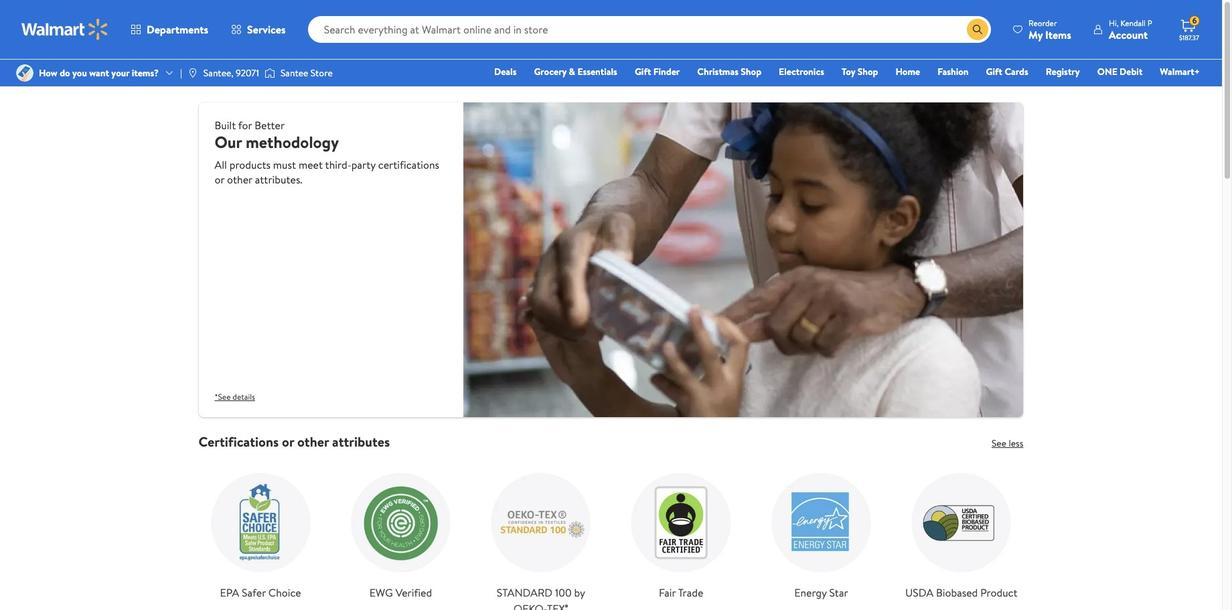 Task type: vqa. For each thing, say whether or not it's contained in the screenshot.
1 inside the 'cell'
no



Task type: locate. For each thing, give the bounding box(es) containing it.
gift left cards
[[986, 65, 1003, 78]]

other left attributes
[[297, 433, 329, 451]]

92071
[[236, 66, 259, 80]]

epa safer choice link
[[199, 461, 323, 601]]

trade
[[678, 586, 704, 600]]

epa
[[220, 586, 239, 600]]

see
[[992, 437, 1007, 450]]

biobased
[[937, 586, 978, 600]]

items?
[[132, 66, 159, 80]]

tex®
[[547, 602, 568, 610]]

1 gift from the left
[[635, 65, 651, 78]]

0 horizontal spatial gift
[[635, 65, 651, 78]]

electronics link
[[773, 64, 831, 79]]

you
[[72, 66, 87, 80]]

other right the all
[[227, 172, 252, 187]]

or left products
[[215, 172, 225, 187]]

*see details button
[[215, 391, 255, 402]]

usda biobased product
[[906, 586, 1018, 600]]

energy
[[795, 586, 827, 600]]

1 horizontal spatial  image
[[187, 68, 198, 78]]

Search search field
[[308, 16, 991, 43]]

1 vertical spatial other
[[297, 433, 329, 451]]

 image right |
[[187, 68, 198, 78]]

ewg
[[370, 586, 393, 600]]

1 vertical spatial or
[[282, 433, 294, 451]]

 image for how do you want your items?
[[16, 64, 33, 82]]

2 gift from the left
[[986, 65, 1003, 78]]

0 horizontal spatial shop
[[741, 65, 762, 78]]

shop right toy
[[858, 65, 879, 78]]

or inside built for better our methodology all products must meet third-party certifications or other attributes.
[[215, 172, 225, 187]]

shop for christmas shop
[[741, 65, 762, 78]]

kendall
[[1121, 17, 1146, 28]]

oeko-
[[514, 602, 547, 610]]

energy star
[[795, 586, 849, 600]]

6 $187.37
[[1180, 15, 1200, 42]]

home
[[896, 65, 921, 78]]

registry
[[1046, 65, 1080, 78]]

other
[[227, 172, 252, 187], [297, 433, 329, 451]]

 image
[[16, 64, 33, 82], [265, 66, 275, 80], [187, 68, 198, 78]]

gift
[[635, 65, 651, 78], [986, 65, 1003, 78]]

less
[[1009, 437, 1024, 450]]

party
[[352, 157, 376, 172]]

 image for santee, 92071
[[187, 68, 198, 78]]

gift left finder
[[635, 65, 651, 78]]

store
[[311, 66, 333, 80]]

services button
[[220, 13, 297, 46]]

2 horizontal spatial  image
[[265, 66, 275, 80]]

or
[[215, 172, 225, 187], [282, 433, 294, 451]]

 image right 92071
[[265, 66, 275, 80]]

fair
[[659, 586, 676, 600]]

shop
[[741, 65, 762, 78], [858, 65, 879, 78]]

star
[[830, 586, 849, 600]]

1 horizontal spatial shop
[[858, 65, 879, 78]]

grocery
[[534, 65, 567, 78]]

christmas shop
[[698, 65, 762, 78]]

2 shop from the left
[[858, 65, 879, 78]]

want
[[89, 66, 109, 80]]

0 horizontal spatial  image
[[16, 64, 33, 82]]

services
[[247, 22, 286, 37]]

gift cards
[[986, 65, 1029, 78]]

search icon image
[[973, 24, 983, 35]]

0 vertical spatial other
[[227, 172, 252, 187]]

by
[[574, 586, 585, 600]]

 image left how
[[16, 64, 33, 82]]

one debit link
[[1092, 64, 1149, 79]]

choice
[[269, 586, 301, 600]]

usda
[[906, 586, 934, 600]]

reorder
[[1029, 17, 1057, 28]]

1 horizontal spatial gift
[[986, 65, 1003, 78]]

walmart image
[[21, 19, 109, 40]]

reorder my items
[[1029, 17, 1072, 42]]

list
[[191, 450, 1032, 610]]

santee
[[281, 66, 308, 80]]

built
[[215, 118, 236, 133]]

0 horizontal spatial or
[[215, 172, 225, 187]]

standard 100 by oeko-tex®
[[497, 586, 585, 610]]

0 horizontal spatial other
[[227, 172, 252, 187]]

home link
[[890, 64, 927, 79]]

or right certifications
[[282, 433, 294, 451]]

must
[[273, 157, 296, 172]]

fashion
[[938, 65, 969, 78]]

1 shop from the left
[[741, 65, 762, 78]]

built for better our methodology all products must meet third-party certifications or other attributes.
[[215, 118, 439, 187]]

santee,
[[204, 66, 234, 80]]

santee, 92071
[[204, 66, 259, 80]]

0 vertical spatial or
[[215, 172, 225, 187]]

cards
[[1005, 65, 1029, 78]]

christmas
[[698, 65, 739, 78]]

certifications
[[378, 157, 439, 172]]

shop right christmas
[[741, 65, 762, 78]]



Task type: describe. For each thing, give the bounding box(es) containing it.
my
[[1029, 27, 1043, 42]]

hi,
[[1109, 17, 1119, 28]]

attributes
[[332, 433, 390, 451]]

deals
[[494, 65, 517, 78]]

|
[[180, 66, 182, 80]]

all
[[215, 157, 227, 172]]

essentials
[[578, 65, 618, 78]]

standard
[[497, 586, 553, 600]]

walmart+
[[1161, 65, 1200, 78]]

walmart+ link
[[1154, 64, 1207, 79]]

methodology
[[246, 131, 339, 153]]

shop for toy shop
[[858, 65, 879, 78]]

details
[[233, 391, 255, 402]]

account
[[1109, 27, 1148, 42]]

ewg verified
[[370, 586, 432, 600]]

Walmart Site-Wide search field
[[308, 16, 991, 43]]

certifications
[[199, 433, 279, 451]]

gift for gift cards
[[986, 65, 1003, 78]]

p
[[1148, 17, 1153, 28]]

1 horizontal spatial or
[[282, 433, 294, 451]]

third-
[[325, 157, 352, 172]]

how do you want your items?
[[39, 66, 159, 80]]

gift finder link
[[629, 64, 686, 79]]

6
[[1193, 15, 1197, 26]]

 image for santee store
[[265, 66, 275, 80]]

gift finder
[[635, 65, 680, 78]]

attributes.
[[255, 172, 303, 187]]

gift for gift finder
[[635, 65, 651, 78]]

$187.37
[[1180, 33, 1200, 42]]

see less
[[992, 437, 1024, 450]]

certifications or other attributes
[[199, 433, 390, 451]]

santee store
[[281, 66, 333, 80]]

&
[[569, 65, 575, 78]]

better
[[255, 118, 285, 133]]

energy star link
[[760, 461, 884, 601]]

toy shop link
[[836, 64, 885, 79]]

1 horizontal spatial other
[[297, 433, 329, 451]]

epa safer choice
[[220, 586, 301, 600]]

our
[[215, 131, 242, 153]]

100
[[555, 586, 572, 600]]

departments button
[[119, 13, 220, 46]]

items
[[1046, 27, 1072, 42]]

do
[[60, 66, 70, 80]]

see less button
[[992, 437, 1024, 450]]

registry link
[[1040, 64, 1086, 79]]

gift cards link
[[980, 64, 1035, 79]]

how
[[39, 66, 57, 80]]

grocery & essentials link
[[528, 64, 624, 79]]

other inside built for better our methodology all products must meet third-party certifications or other attributes.
[[227, 172, 252, 187]]

your
[[111, 66, 130, 80]]

for
[[238, 118, 252, 133]]

one
[[1098, 65, 1118, 78]]

verified
[[396, 586, 432, 600]]

ewg verified link
[[339, 461, 463, 601]]

finder
[[654, 65, 680, 78]]

one debit
[[1098, 65, 1143, 78]]

*see
[[215, 391, 231, 402]]

safer
[[242, 586, 266, 600]]

standard 100 by oeko-tex® link
[[479, 461, 603, 610]]

meet
[[299, 157, 323, 172]]

hi, kendall p account
[[1109, 17, 1153, 42]]

usda biobased product link
[[900, 461, 1024, 601]]

toy shop
[[842, 65, 879, 78]]

list containing epa safer choice
[[191, 450, 1032, 610]]

debit
[[1120, 65, 1143, 78]]

departments
[[147, 22, 208, 37]]

toy
[[842, 65, 856, 78]]

deals link
[[488, 64, 523, 79]]

electronics
[[779, 65, 825, 78]]

products
[[230, 157, 271, 172]]

*see details
[[215, 391, 255, 402]]

fair trade link
[[619, 461, 743, 601]]

christmas shop link
[[692, 64, 768, 79]]

fair trade
[[659, 586, 704, 600]]

grocery & essentials
[[534, 65, 618, 78]]



